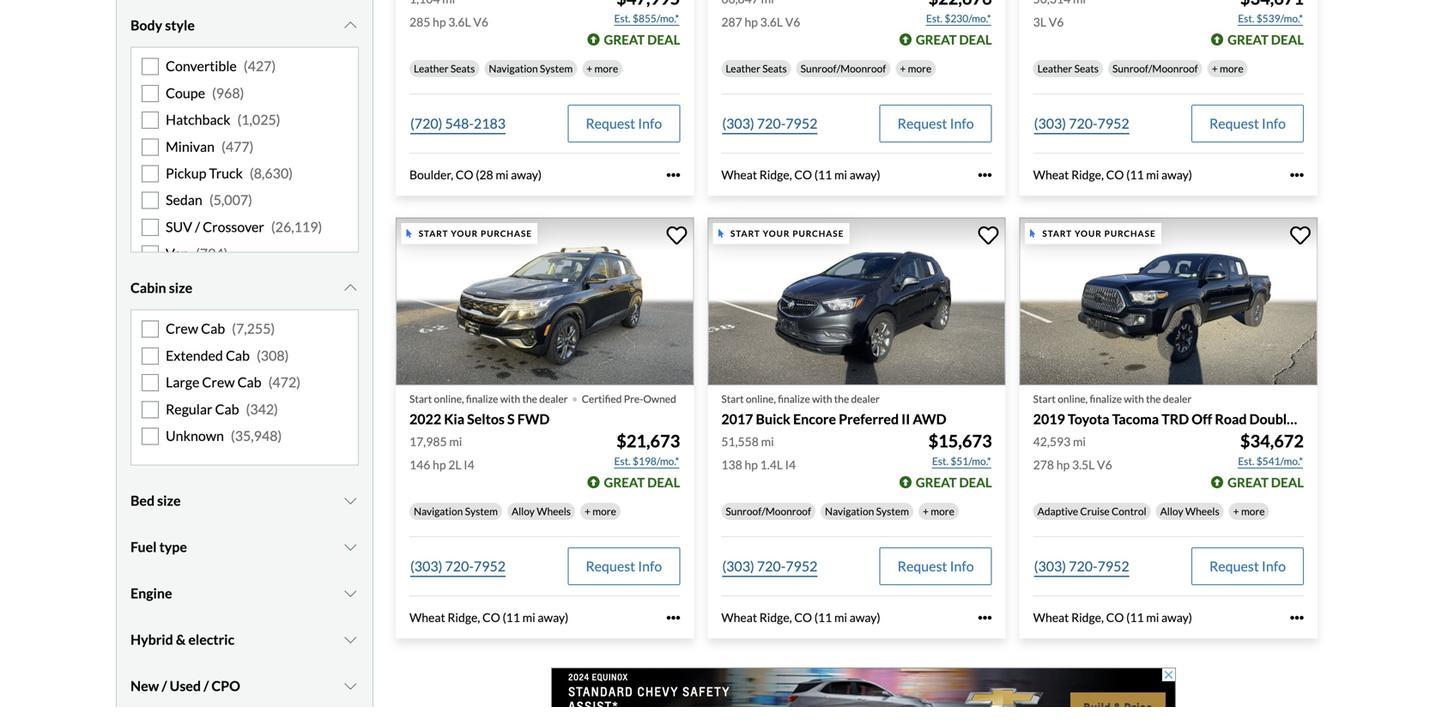 Task type: vqa. For each thing, say whether or not it's contained in the screenshot.
Email me new results for my search
no



Task type: locate. For each thing, give the bounding box(es) containing it.
deal down $198/mo.* on the left bottom of the page
[[648, 475, 681, 491]]

2 vertical spatial chevron down image
[[342, 634, 359, 647]]

great down est. $855/mo.* button in the left of the page
[[604, 32, 645, 47]]

deal down $541/mo.*
[[1272, 475, 1305, 491]]

deal for 146 hp 2l i4
[[648, 475, 681, 491]]

·
[[572, 382, 579, 413]]

2 the from the left
[[835, 393, 850, 405]]

0 horizontal spatial /
[[162, 678, 167, 695]]

deal down $230/mo.*
[[960, 32, 993, 47]]

+ more
[[587, 62, 619, 75], [900, 62, 932, 75], [1213, 62, 1244, 75], [585, 506, 617, 518], [923, 506, 955, 518], [1234, 506, 1266, 518]]

2 leather seats from the left
[[726, 62, 787, 75]]

finalize inside start online, finalize with the dealer · certified pre-owned 2022 kia seltos s fwd
[[466, 393, 499, 405]]

chevron down image for engine
[[342, 587, 359, 601]]

system for sunroof/moonroof
[[877, 506, 910, 518]]

1 horizontal spatial seats
[[763, 62, 787, 75]]

new
[[131, 678, 159, 695]]

toyota
[[1068, 411, 1110, 428]]

2 horizontal spatial dealer
[[1164, 393, 1192, 405]]

great deal down est. $541/mo.* button
[[1228, 475, 1305, 491]]

1 wheels from the left
[[537, 506, 571, 518]]

2 horizontal spatial start your purchase
[[1043, 229, 1157, 239]]

online, up kia
[[434, 393, 464, 405]]

2 horizontal spatial seats
[[1075, 62, 1099, 75]]

crew up 'extended'
[[166, 321, 198, 337]]

wheat ridge, co (11 mi away)
[[722, 168, 881, 182], [1034, 168, 1193, 182], [410, 611, 569, 625], [722, 611, 881, 625], [1034, 611, 1193, 625]]

chevron down image inside "new / used / cpo" dropdown button
[[342, 680, 359, 694]]

the up fwd
[[523, 393, 538, 405]]

chevron down image for bed size
[[342, 494, 359, 508]]

dealer for 2017
[[852, 393, 880, 405]]

the up the tacoma on the bottom
[[1147, 393, 1162, 405]]

info for (720) 548-2183 button
[[638, 115, 663, 132]]

hp inside 42,593 mi 278 hp 3.5l v6
[[1057, 458, 1070, 473]]

chevron down image for body style
[[342, 19, 359, 32]]

0 horizontal spatial crew
[[166, 321, 198, 337]]

the inside start online, finalize with the dealer 2017 buick encore preferred ii awd
[[835, 393, 850, 405]]

3 finalize from the left
[[1090, 393, 1123, 405]]

1 finalize from the left
[[466, 393, 499, 405]]

seats for 287 hp 3.6l v6
[[763, 62, 787, 75]]

type
[[159, 539, 187, 556]]

0 horizontal spatial start your purchase
[[419, 229, 532, 239]]

est. inside button
[[615, 12, 631, 24]]

2 start your purchase from the left
[[731, 229, 845, 239]]

1 horizontal spatial system
[[540, 62, 573, 75]]

size right cabin
[[169, 280, 193, 296]]

great down est. $230/mo.* button on the right of page
[[916, 32, 957, 47]]

1 dealer from the left
[[540, 393, 568, 405]]

1 horizontal spatial alloy
[[1161, 506, 1184, 518]]

mouse pointer image
[[407, 229, 412, 238], [1031, 229, 1036, 238]]

finalize inside the start online, finalize with the dealer 2019 toyota tacoma trd off road double cab 4wd
[[1090, 393, 1123, 405]]

leather seats down 3l v6
[[1038, 62, 1099, 75]]

ellipsis h image for 285 hp 3.6l v6
[[667, 168, 681, 182]]

graphite gray metallic 2017 buick encore preferred ii awd suv / crossover all-wheel drive 6-speed automatic overdrive image
[[708, 218, 1006, 386]]

(303) 720-7952 for 2019
[[1035, 558, 1130, 575]]

the for 2019
[[1147, 393, 1162, 405]]

wheat for 2017
[[722, 611, 758, 625]]

0 horizontal spatial alloy wheels
[[512, 506, 571, 518]]

1 horizontal spatial the
[[835, 393, 850, 405]]

2 alloy from the left
[[1161, 506, 1184, 518]]

2 horizontal spatial online,
[[1058, 393, 1088, 405]]

3.6l
[[449, 15, 471, 29], [761, 15, 783, 29]]

i4
[[464, 458, 475, 473], [786, 458, 796, 473]]

the inside start online, finalize with the dealer · certified pre-owned 2022 kia seltos s fwd
[[523, 393, 538, 405]]

(308)
[[257, 347, 289, 364]]

with inside the start online, finalize with the dealer 2019 toyota tacoma trd off road double cab 4wd
[[1125, 393, 1145, 405]]

system
[[540, 62, 573, 75], [465, 506, 498, 518], [877, 506, 910, 518]]

finalize
[[466, 393, 499, 405], [778, 393, 811, 405], [1090, 393, 1123, 405]]

est. down $15,673
[[933, 455, 949, 468]]

1 vertical spatial chevron down image
[[342, 541, 359, 555]]

request info for the (303) 720-7952 button associated with 2017
[[898, 558, 975, 575]]

2 i4 from the left
[[786, 458, 796, 473]]

regular
[[166, 401, 213, 418]]

wheat
[[722, 168, 758, 182], [1034, 168, 1070, 182], [410, 611, 446, 625], [722, 611, 758, 625], [1034, 611, 1070, 625]]

chevron down image inside body style dropdown button
[[342, 19, 359, 32]]

leather down 3l v6
[[1038, 62, 1073, 75]]

crew up regular cab (342)
[[202, 374, 235, 391]]

chevron down image for fuel type
[[342, 541, 359, 555]]

3.6l for 2183
[[449, 15, 471, 29]]

3 dealer from the left
[[1164, 393, 1192, 405]]

0 horizontal spatial your
[[451, 229, 479, 239]]

deal down $539/mo.*
[[1272, 32, 1305, 47]]

more
[[595, 62, 619, 75], [908, 62, 932, 75], [1220, 62, 1244, 75], [593, 506, 617, 518], [931, 506, 955, 518], [1242, 506, 1266, 518]]

body
[[131, 17, 162, 34]]

1 seats from the left
[[451, 62, 475, 75]]

cab left '4wd'
[[1298, 411, 1322, 428]]

0 horizontal spatial mouse pointer image
[[407, 229, 412, 238]]

dealer up preferred
[[852, 393, 880, 405]]

great for 278 hp 3.5l v6
[[1228, 475, 1269, 491]]

great down the est. $539/mo.* button at the top right
[[1228, 32, 1269, 47]]

cab up unknown (35,948)
[[215, 401, 239, 418]]

v6 right 285
[[474, 15, 489, 29]]

hp right 285
[[433, 15, 446, 29]]

start online, finalize with the dealer · certified pre-owned 2022 kia seltos s fwd
[[410, 382, 677, 428]]

minivan
[[166, 138, 215, 155]]

1 horizontal spatial online,
[[746, 393, 776, 405]]

cabin size button
[[131, 267, 359, 310]]

v6 right 3.5l
[[1098, 458, 1113, 473]]

certified
[[582, 393, 622, 405]]

2017
[[722, 411, 754, 428]]

advertisement region
[[551, 668, 1177, 708]]

0 horizontal spatial the
[[523, 393, 538, 405]]

1 horizontal spatial dealer
[[852, 393, 880, 405]]

purchase for 2017
[[793, 229, 845, 239]]

mi inside 42,593 mi 278 hp 3.5l v6
[[1074, 435, 1087, 449]]

finalize up toyota in the right of the page
[[1090, 393, 1123, 405]]

hybrid & electric
[[131, 632, 235, 649]]

ellipsis h image
[[667, 168, 681, 182], [979, 168, 993, 182], [1291, 168, 1305, 182], [979, 611, 993, 625], [1291, 611, 1305, 625]]

1 with from the left
[[501, 393, 521, 405]]

v6 right 287
[[786, 15, 801, 29]]

0 horizontal spatial purchase
[[481, 229, 532, 239]]

mi inside 51,558 mi 138 hp 1.4l i4
[[762, 435, 774, 449]]

ii
[[902, 411, 911, 428]]

cab up large crew cab (472)
[[226, 347, 250, 364]]

dealer inside the start online, finalize with the dealer 2019 toyota tacoma trd off road double cab 4wd
[[1164, 393, 1192, 405]]

2022
[[410, 411, 442, 428]]

1 purchase from the left
[[481, 229, 532, 239]]

start your purchase for 2019
[[1043, 229, 1157, 239]]

285
[[410, 15, 431, 29]]

navigation
[[489, 62, 538, 75], [414, 506, 463, 518], [825, 506, 875, 518]]

2 horizontal spatial system
[[877, 506, 910, 518]]

kia
[[444, 411, 465, 428]]

with up the tacoma on the bottom
[[1125, 393, 1145, 405]]

1 leather seats from the left
[[414, 62, 475, 75]]

chevron down image inside bed size dropdown button
[[342, 494, 359, 508]]

online, inside the start online, finalize with the dealer 2019 toyota tacoma trd off road double cab 4wd
[[1058, 393, 1088, 405]]

1 your from the left
[[451, 229, 479, 239]]

0 horizontal spatial with
[[501, 393, 521, 405]]

suv
[[166, 218, 192, 235]]

sedan (5,007)
[[166, 192, 252, 208]]

0 horizontal spatial finalize
[[466, 393, 499, 405]]

$541/mo.*
[[1257, 455, 1304, 468]]

1 online, from the left
[[434, 393, 464, 405]]

1 vertical spatial crew
[[202, 374, 235, 391]]

finalize up seltos
[[466, 393, 499, 405]]

0 horizontal spatial alloy
[[512, 506, 535, 518]]

/ right suv
[[195, 218, 200, 235]]

wheat for 2019
[[1034, 611, 1070, 625]]

mi
[[496, 168, 509, 182], [835, 168, 848, 182], [1147, 168, 1160, 182], [449, 435, 462, 449], [762, 435, 774, 449], [1074, 435, 1087, 449], [523, 611, 536, 625], [835, 611, 848, 625], [1147, 611, 1160, 625]]

2 3.6l from the left
[[761, 15, 783, 29]]

more down est. $541/mo.* button
[[1242, 506, 1266, 518]]

purchase
[[481, 229, 532, 239], [793, 229, 845, 239], [1105, 229, 1157, 239]]

more down 'est. $198/mo.*' button
[[593, 506, 617, 518]]

cab inside the start online, finalize with the dealer 2019 toyota tacoma trd off road double cab 4wd
[[1298, 411, 1322, 428]]

hp right 138
[[745, 458, 758, 473]]

3 chevron down image from the top
[[342, 587, 359, 601]]

3 leather from the left
[[1038, 62, 1073, 75]]

start inside start online, finalize with the dealer · certified pre-owned 2022 kia seltos s fwd
[[410, 393, 432, 405]]

hp for ·
[[433, 458, 446, 473]]

3 online, from the left
[[1058, 393, 1088, 405]]

(11 for 2019
[[1127, 611, 1145, 625]]

1 vertical spatial size
[[157, 493, 181, 509]]

fwd
[[518, 411, 550, 428]]

fuel type
[[131, 539, 187, 556]]

7952 for 2019
[[1098, 558, 1130, 575]]

1 horizontal spatial alloy wheels
[[1161, 506, 1220, 518]]

est. $230/mo.*
[[927, 12, 992, 24]]

purchase for ·
[[481, 229, 532, 239]]

3 purchase from the left
[[1105, 229, 1157, 239]]

leather seats for 285
[[414, 62, 475, 75]]

online, inside start online, finalize with the dealer · certified pre-owned 2022 kia seltos s fwd
[[434, 393, 464, 405]]

$230/mo.*
[[945, 12, 992, 24]]

leather for 3l
[[1038, 62, 1073, 75]]

leather seats
[[414, 62, 475, 75], [726, 62, 787, 75], [1038, 62, 1099, 75]]

3 your from the left
[[1075, 229, 1103, 239]]

great deal down the est. $539/mo.* button at the top right
[[1228, 32, 1305, 47]]

dealer inside start online, finalize with the dealer · certified pre-owned 2022 kia seltos s fwd
[[540, 393, 568, 405]]

chevron down image inside fuel type dropdown button
[[342, 541, 359, 555]]

chevron down image
[[342, 19, 359, 32], [342, 541, 359, 555], [342, 634, 359, 647]]

leather seats down 285 hp 3.6l v6
[[414, 62, 475, 75]]

wheels
[[537, 506, 571, 518], [1186, 506, 1220, 518]]

0 horizontal spatial 3.6l
[[449, 15, 471, 29]]

request info button
[[568, 105, 681, 143], [880, 105, 993, 143], [1192, 105, 1305, 143], [568, 548, 681, 586], [880, 548, 993, 586], [1192, 548, 1305, 586]]

1 horizontal spatial navigation
[[489, 62, 538, 75]]

2 horizontal spatial the
[[1147, 393, 1162, 405]]

size for bed size
[[157, 493, 181, 509]]

deal
[[648, 32, 681, 47], [960, 32, 993, 47], [1272, 32, 1305, 47], [648, 475, 681, 491], [960, 475, 993, 491], [1272, 475, 1305, 491]]

0 horizontal spatial online,
[[434, 393, 464, 405]]

$15,673
[[929, 431, 993, 452]]

3 chevron down image from the top
[[342, 634, 359, 647]]

request for ·'s the (303) 720-7952 button
[[586, 558, 636, 575]]

adaptive cruise control
[[1038, 506, 1147, 518]]

new / used / cpo button
[[131, 665, 359, 708]]

1 chevron down image from the top
[[342, 19, 359, 32]]

1 i4 from the left
[[464, 458, 475, 473]]

2 finalize from the left
[[778, 393, 811, 405]]

1 horizontal spatial mouse pointer image
[[1031, 229, 1036, 238]]

1 alloy wheels from the left
[[512, 506, 571, 518]]

1 the from the left
[[523, 393, 538, 405]]

1 alloy from the left
[[512, 506, 535, 518]]

2 horizontal spatial leather seats
[[1038, 62, 1099, 75]]

est. down the $21,673
[[615, 455, 631, 468]]

sunroof/moonroof for 287 hp 3.6l v6
[[801, 62, 887, 75]]

4 chevron down image from the top
[[342, 680, 359, 694]]

(303) 720-7952 for 2017
[[723, 558, 818, 575]]

2 horizontal spatial leather
[[1038, 62, 1073, 75]]

dealer left ·
[[540, 393, 568, 405]]

pickup
[[166, 165, 207, 182]]

2 horizontal spatial your
[[1075, 229, 1103, 239]]

7952 for ·
[[474, 558, 506, 575]]

with for ·
[[501, 393, 521, 405]]

+ more down est. $855/mo.* button in the left of the page
[[587, 62, 619, 75]]

2 with from the left
[[813, 393, 833, 405]]

2 leather from the left
[[726, 62, 761, 75]]

request for the (303) 720-7952 button associated with 2017
[[898, 558, 948, 575]]

7952 for 2017
[[786, 558, 818, 575]]

7952
[[786, 115, 818, 132], [1098, 115, 1130, 132], [474, 558, 506, 575], [786, 558, 818, 575], [1098, 558, 1130, 575]]

great down 'est. $198/mo.*' button
[[604, 475, 645, 491]]

hatchback
[[166, 111, 231, 128]]

with inside start online, finalize with the dealer 2017 buick encore preferred ii awd
[[813, 393, 833, 405]]

0 vertical spatial crew
[[166, 321, 198, 337]]

est. inside $15,673 est. $51/mo.*
[[933, 455, 949, 468]]

17,985 mi 146 hp 2l i4
[[410, 435, 475, 473]]

chevron down image inside cabin size dropdown button
[[342, 281, 359, 295]]

start
[[419, 229, 449, 239], [731, 229, 761, 239], [1043, 229, 1073, 239], [410, 393, 432, 405], [722, 393, 744, 405], [1034, 393, 1056, 405]]

2 mouse pointer image from the left
[[1031, 229, 1036, 238]]

leather for 287
[[726, 62, 761, 75]]

engine button
[[131, 573, 359, 616]]

(968)
[[212, 85, 244, 101]]

online, up buick
[[746, 393, 776, 405]]

ridge,
[[760, 168, 792, 182], [1072, 168, 1105, 182], [448, 611, 480, 625], [760, 611, 792, 625], [1072, 611, 1105, 625]]

seats for 285 hp 3.6l v6
[[451, 62, 475, 75]]

2019
[[1034, 411, 1066, 428]]

great deal down est. $230/mo.* button on the right of page
[[916, 32, 993, 47]]

deal down $855/mo.*
[[648, 32, 681, 47]]

leather down 287
[[726, 62, 761, 75]]

0 horizontal spatial seats
[[451, 62, 475, 75]]

more down est. $51/mo.* button
[[931, 506, 955, 518]]

+ more down 'est. $198/mo.*' button
[[585, 506, 617, 518]]

(8,630)
[[250, 165, 293, 182]]

1 horizontal spatial leather
[[726, 62, 761, 75]]

/ right new
[[162, 678, 167, 695]]

1 horizontal spatial with
[[813, 393, 833, 405]]

i4 inside 17,985 mi 146 hp 2l i4
[[464, 458, 475, 473]]

great deal for 287 hp 3.6l v6
[[916, 32, 993, 47]]

with inside start online, finalize with the dealer · certified pre-owned 2022 kia seltos s fwd
[[501, 393, 521, 405]]

est. inside "$34,672 est. $541/mo.*"
[[1239, 455, 1255, 468]]

deal down $51/mo.*
[[960, 475, 993, 491]]

1 leather from the left
[[414, 62, 449, 75]]

wheels for 2019
[[1186, 506, 1220, 518]]

hp for 2019
[[1057, 458, 1070, 473]]

ellipsis h image
[[667, 611, 681, 625]]

finalize up encore
[[778, 393, 811, 405]]

seats for 3l v6
[[1075, 62, 1099, 75]]

bed size button
[[131, 480, 359, 523]]

1 horizontal spatial /
[[195, 218, 200, 235]]

with up s
[[501, 393, 521, 405]]

crew cab (7,255)
[[166, 321, 275, 337]]

1 3.6l from the left
[[449, 15, 471, 29]]

alloy for 2019
[[1161, 506, 1184, 518]]

0 vertical spatial size
[[169, 280, 193, 296]]

1 horizontal spatial start your purchase
[[731, 229, 845, 239]]

0 horizontal spatial i4
[[464, 458, 475, 473]]

(794)
[[196, 245, 228, 262]]

3.6l right 287
[[761, 15, 783, 29]]

great deal down 'est. $198/mo.*' button
[[604, 475, 681, 491]]

0 horizontal spatial dealer
[[540, 393, 568, 405]]

1 horizontal spatial crew
[[202, 374, 235, 391]]

/
[[195, 218, 200, 235], [162, 678, 167, 695], [204, 678, 209, 695]]

$34,672 est. $541/mo.*
[[1239, 431, 1305, 468]]

/ left cpo
[[204, 678, 209, 695]]

1 chevron down image from the top
[[342, 281, 359, 295]]

1 mouse pointer image from the left
[[407, 229, 412, 238]]

great for 138 hp 1.4l i4
[[916, 475, 957, 491]]

great for 146 hp 2l i4
[[604, 475, 645, 491]]

sunroof/moonroof
[[801, 62, 887, 75], [1113, 62, 1199, 75], [726, 506, 812, 518]]

finalize for ·
[[466, 393, 499, 405]]

(427)
[[244, 58, 276, 74]]

size
[[169, 280, 193, 296], [157, 493, 181, 509]]

regular cab (342)
[[166, 401, 278, 418]]

navigation system
[[489, 62, 573, 75], [414, 506, 498, 518], [825, 506, 910, 518]]

hp left "2l"
[[433, 458, 446, 473]]

online, inside start online, finalize with the dealer 2017 buick encore preferred ii awd
[[746, 393, 776, 405]]

hp right 278
[[1057, 458, 1070, 473]]

size right bed
[[157, 493, 181, 509]]

2 seats from the left
[[763, 62, 787, 75]]

chevron down image
[[342, 281, 359, 295], [342, 494, 359, 508], [342, 587, 359, 601], [342, 680, 359, 694]]

i4 inside 51,558 mi 138 hp 1.4l i4
[[786, 458, 796, 473]]

great down est. $541/mo.* button
[[1228, 475, 1269, 491]]

2 purchase from the left
[[793, 229, 845, 239]]

start online, finalize with the dealer 2017 buick encore preferred ii awd
[[722, 393, 947, 428]]

dealer inside start online, finalize with the dealer 2017 buick encore preferred ii awd
[[852, 393, 880, 405]]

est. $541/mo.* button
[[1238, 453, 1305, 470]]

with for 2019
[[1125, 393, 1145, 405]]

with up encore
[[813, 393, 833, 405]]

style
[[165, 17, 195, 34]]

2 horizontal spatial purchase
[[1105, 229, 1157, 239]]

est.
[[615, 12, 631, 24], [927, 12, 943, 24], [1239, 12, 1255, 24], [615, 455, 631, 468], [933, 455, 949, 468], [1239, 455, 1255, 468]]

mouse pointer image for 2019
[[1031, 229, 1036, 238]]

1 start your purchase from the left
[[419, 229, 532, 239]]

alloy wheels
[[512, 506, 571, 518], [1161, 506, 1220, 518]]

est. inside $21,673 est. $198/mo.*
[[615, 455, 631, 468]]

s
[[508, 411, 515, 428]]

1 horizontal spatial 3.6l
[[761, 15, 783, 29]]

chevron down image for cabin size
[[342, 281, 359, 295]]

1 horizontal spatial i4
[[786, 458, 796, 473]]

mouse pointer image for ·
[[407, 229, 412, 238]]

request for (720) 548-2183 button
[[586, 115, 636, 132]]

leather seats down 287 hp 3.6l v6
[[726, 62, 787, 75]]

your for 2019
[[1075, 229, 1103, 239]]

2 alloy wheels from the left
[[1161, 506, 1220, 518]]

leather seats for 3l
[[1038, 62, 1099, 75]]

2 chevron down image from the top
[[342, 494, 359, 508]]

2 chevron down image from the top
[[342, 541, 359, 555]]

0 horizontal spatial leather
[[414, 62, 449, 75]]

finalize inside start online, finalize with the dealer 2017 buick encore preferred ii awd
[[778, 393, 811, 405]]

more down the est. $539/mo.* button at the top right
[[1220, 62, 1244, 75]]

great
[[604, 32, 645, 47], [916, 32, 957, 47], [1228, 32, 1269, 47], [604, 475, 645, 491], [916, 475, 957, 491], [1228, 475, 1269, 491]]

3 seats from the left
[[1075, 62, 1099, 75]]

hp inside 51,558 mi 138 hp 1.4l i4
[[745, 458, 758, 473]]

/ for new
[[162, 678, 167, 695]]

i4 right "2l"
[[464, 458, 475, 473]]

ridge, for ·
[[448, 611, 480, 625]]

dealer up the trd
[[1164, 393, 1192, 405]]

est. down $34,672 on the bottom right of the page
[[1239, 455, 1255, 468]]

3.6l right 285
[[449, 15, 471, 29]]

2 wheels from the left
[[1186, 506, 1220, 518]]

3 with from the left
[[1125, 393, 1145, 405]]

1 horizontal spatial finalize
[[778, 393, 811, 405]]

0 vertical spatial chevron down image
[[342, 19, 359, 32]]

navigation for sunroof/moonroof
[[825, 506, 875, 518]]

1 horizontal spatial wheels
[[1186, 506, 1220, 518]]

2 dealer from the left
[[852, 393, 880, 405]]

start your purchase
[[419, 229, 532, 239], [731, 229, 845, 239], [1043, 229, 1157, 239]]

3 start your purchase from the left
[[1043, 229, 1157, 239]]

cab up extended cab (308) on the left of the page
[[201, 321, 225, 337]]

2 horizontal spatial with
[[1125, 393, 1145, 405]]

navigation for leather seats
[[489, 62, 538, 75]]

2 horizontal spatial finalize
[[1090, 393, 1123, 405]]

bed size
[[131, 493, 181, 509]]

your
[[451, 229, 479, 239], [763, 229, 791, 239], [1075, 229, 1103, 239]]

(303) for 2017
[[723, 558, 755, 575]]

body style button
[[131, 4, 359, 47]]

0 horizontal spatial leather seats
[[414, 62, 475, 75]]

3 the from the left
[[1147, 393, 1162, 405]]

3l
[[1034, 15, 1047, 29]]

online, up toyota in the right of the page
[[1058, 393, 1088, 405]]

great deal down est. $855/mo.* button in the left of the page
[[604, 32, 681, 47]]

i4 right 1.4l
[[786, 458, 796, 473]]

3 leather seats from the left
[[1038, 62, 1099, 75]]

1 horizontal spatial purchase
[[793, 229, 845, 239]]

hp inside 17,985 mi 146 hp 2l i4
[[433, 458, 446, 473]]

leather down 285
[[414, 62, 449, 75]]

2 your from the left
[[763, 229, 791, 239]]

0 horizontal spatial wheels
[[537, 506, 571, 518]]

the up encore
[[835, 393, 850, 405]]

chevron down image inside engine dropdown button
[[342, 587, 359, 601]]

cab for extended cab
[[226, 347, 250, 364]]

chevron down image inside hybrid & electric dropdown button
[[342, 634, 359, 647]]

1 horizontal spatial leather seats
[[726, 62, 787, 75]]

est. $855/mo.* button
[[614, 10, 681, 27]]

2 online, from the left
[[746, 393, 776, 405]]

deal for 138 hp 1.4l i4
[[960, 475, 993, 491]]

cab for regular cab
[[215, 401, 239, 418]]

1 horizontal spatial your
[[763, 229, 791, 239]]

est. left $855/mo.*
[[615, 12, 631, 24]]

great deal down est. $51/mo.* button
[[916, 475, 993, 491]]

leather seats for 287
[[726, 62, 787, 75]]

2 horizontal spatial navigation
[[825, 506, 875, 518]]

ridge, for 2017
[[760, 611, 792, 625]]

great down est. $51/mo.* button
[[916, 475, 957, 491]]

electric
[[188, 632, 235, 649]]

the inside the start online, finalize with the dealer 2019 toyota tacoma trd off road double cab 4wd
[[1147, 393, 1162, 405]]

est. left $539/mo.*
[[1239, 12, 1255, 24]]



Task type: describe. For each thing, give the bounding box(es) containing it.
awd
[[913, 411, 947, 428]]

dealer for ·
[[540, 393, 568, 405]]

wheat ridge, co (11 mi away) for ·
[[410, 611, 569, 625]]

285 hp 3.6l v6
[[410, 15, 489, 29]]

$21,673 est. $198/mo.*
[[615, 431, 681, 468]]

720- for 2019
[[1070, 558, 1098, 575]]

navigation system for sunroof/moonroof
[[825, 506, 910, 518]]

request info for ·'s the (303) 720-7952 button
[[586, 558, 663, 575]]

mouse pointer image
[[719, 229, 724, 238]]

boulder, co (28 mi away)
[[410, 168, 542, 182]]

(477)
[[222, 138, 254, 155]]

(11 for ·
[[503, 611, 520, 625]]

hybrid & electric button
[[131, 619, 359, 662]]

large
[[166, 374, 200, 391]]

+ more down est. $230/mo.* button on the right of page
[[900, 62, 932, 75]]

bed
[[131, 493, 155, 509]]

great for 285 hp 3.6l v6
[[604, 32, 645, 47]]

ellipsis h image for 3l v6
[[1291, 168, 1305, 182]]

+ more down the est. $539/mo.* button at the top right
[[1213, 62, 1244, 75]]

3.6l for 7952
[[761, 15, 783, 29]]

est. $539/mo.* button
[[1238, 10, 1305, 27]]

navigation system for leather seats
[[489, 62, 573, 75]]

0 horizontal spatial navigation
[[414, 506, 463, 518]]

&
[[176, 632, 186, 649]]

v6 inside 42,593 mi 278 hp 3.5l v6
[[1098, 458, 1113, 473]]

(1,025)
[[237, 111, 281, 128]]

42,593 mi 278 hp 3.5l v6
[[1034, 435, 1113, 473]]

seltos
[[467, 411, 505, 428]]

buick
[[756, 411, 791, 428]]

1.4l
[[761, 458, 783, 473]]

new / used / cpo
[[131, 678, 240, 695]]

boulder,
[[410, 168, 454, 182]]

chevron down image for new / used / cpo
[[342, 680, 359, 694]]

3l v6
[[1034, 15, 1064, 29]]

sunroof/moonroof for 3l v6
[[1113, 62, 1199, 75]]

finalize for 2017
[[778, 393, 811, 405]]

great for 287 hp 3.6l v6
[[916, 32, 957, 47]]

est. left $230/mo.*
[[927, 12, 943, 24]]

body style
[[131, 17, 195, 34]]

$34,672
[[1241, 431, 1305, 452]]

control
[[1112, 506, 1147, 518]]

4wd
[[1325, 411, 1357, 428]]

(303) 720-7952 button for 2017
[[722, 548, 819, 586]]

your for 2017
[[763, 229, 791, 239]]

+ more down est. $51/mo.* button
[[923, 506, 955, 518]]

start inside start online, finalize with the dealer 2017 buick encore preferred ii awd
[[722, 393, 744, 405]]

your for ·
[[451, 229, 479, 239]]

est. $539/mo.*
[[1239, 12, 1304, 24]]

alloy wheels for ·
[[512, 506, 571, 518]]

truck
[[209, 165, 243, 182]]

leather for 285
[[414, 62, 449, 75]]

request for the (303) 720-7952 button associated with 2019
[[1210, 558, 1260, 575]]

online, for ·
[[434, 393, 464, 405]]

(303) 720-7952 button for 2019
[[1034, 548, 1131, 586]]

more down est. $855/mo.* button in the left of the page
[[595, 62, 619, 75]]

more down est. $230/mo.* button on the right of page
[[908, 62, 932, 75]]

great deal for 285 hp 3.6l v6
[[604, 32, 681, 47]]

$51/mo.*
[[951, 455, 992, 468]]

double
[[1250, 411, 1295, 428]]

3.5l
[[1073, 458, 1095, 473]]

great deal for 278 hp 3.5l v6
[[1228, 475, 1305, 491]]

est. $51/mo.* button
[[932, 453, 993, 470]]

system for leather seats
[[540, 62, 573, 75]]

720- for 2017
[[757, 558, 786, 575]]

cabin
[[131, 280, 166, 296]]

(5,007)
[[209, 192, 252, 208]]

pickup truck (8,630)
[[166, 165, 293, 182]]

large crew cab (472)
[[166, 374, 301, 391]]

encore
[[794, 411, 837, 428]]

unknown
[[166, 428, 224, 444]]

owned
[[644, 393, 677, 405]]

ridge, for 2019
[[1072, 611, 1105, 625]]

548-
[[445, 115, 474, 132]]

dealer for 2019
[[1164, 393, 1192, 405]]

great deal for 138 hp 1.4l i4
[[916, 475, 993, 491]]

cab for crew cab
[[201, 321, 225, 337]]

cherry black 2022 kia seltos s fwd suv / crossover front-wheel drive automatic image
[[396, 218, 694, 386]]

17,985
[[410, 435, 447, 449]]

(26,119)
[[271, 218, 322, 235]]

138
[[722, 458, 743, 473]]

mi inside 17,985 mi 146 hp 2l i4
[[449, 435, 462, 449]]

2l
[[449, 458, 462, 473]]

request info for (720) 548-2183 button
[[586, 115, 663, 132]]

fuel
[[131, 539, 157, 556]]

off
[[1192, 411, 1213, 428]]

deal for 287 hp 3.6l v6
[[960, 32, 993, 47]]

wheat for ·
[[410, 611, 446, 625]]

+ more down est. $541/mo.* button
[[1234, 506, 1266, 518]]

request info for the (303) 720-7952 button associated with 2019
[[1210, 558, 1287, 575]]

sedan
[[166, 192, 203, 208]]

info for the (303) 720-7952 button associated with 2019
[[1263, 558, 1287, 575]]

adaptive
[[1038, 506, 1079, 518]]

online, for 2019
[[1058, 393, 1088, 405]]

pre-
[[624, 393, 644, 405]]

van
[[166, 245, 189, 262]]

chevron down image for hybrid & electric
[[342, 634, 359, 647]]

278
[[1034, 458, 1055, 473]]

info for the (303) 720-7952 button associated with 2017
[[950, 558, 975, 575]]

cabin size
[[131, 280, 193, 296]]

hybrid
[[131, 632, 173, 649]]

cab up (342)
[[238, 374, 262, 391]]

fuel type button
[[131, 526, 359, 569]]

convertible
[[166, 58, 237, 74]]

cpo
[[212, 678, 240, 695]]

used
[[170, 678, 201, 695]]

est. $855/mo.*
[[615, 12, 680, 24]]

with for 2017
[[813, 393, 833, 405]]

preferred
[[839, 411, 899, 428]]

coupe
[[166, 85, 205, 101]]

extended cab (308)
[[166, 347, 289, 364]]

start online, finalize with the dealer 2019 toyota tacoma trd off road double cab 4wd
[[1034, 393, 1357, 428]]

tacoma
[[1113, 411, 1160, 428]]

v6 right 3l
[[1049, 15, 1064, 29]]

2 horizontal spatial /
[[204, 678, 209, 695]]

purchase for 2019
[[1105, 229, 1157, 239]]

(472)
[[268, 374, 301, 391]]

(303) 720-7952 button for ·
[[410, 548, 507, 586]]

black 2019 toyota tacoma trd off road double cab 4wd pickup truck four-wheel drive 6-speed automatic image
[[1020, 218, 1318, 386]]

(303) for ·
[[411, 558, 443, 575]]

(11 for 2017
[[815, 611, 833, 625]]

i4 for ·
[[464, 458, 475, 473]]

hatchback (1,025)
[[166, 111, 281, 128]]

online, for 2017
[[746, 393, 776, 405]]

wheat ridge, co (11 mi away) for 2019
[[1034, 611, 1193, 625]]

the for 2017
[[835, 393, 850, 405]]

42,593
[[1034, 435, 1071, 449]]

51,558 mi 138 hp 1.4l i4
[[722, 435, 796, 473]]

great for 3l v6
[[1228, 32, 1269, 47]]

great deal for 3l v6
[[1228, 32, 1305, 47]]

est. $230/mo.* button
[[926, 10, 993, 27]]

720- for ·
[[445, 558, 474, 575]]

(720) 548-2183 button
[[410, 105, 507, 143]]

deal for 285 hp 3.6l v6
[[648, 32, 681, 47]]

ellipsis h image for 287 hp 3.6l v6
[[979, 168, 993, 182]]

(303) for 2019
[[1035, 558, 1067, 575]]

great deal for 146 hp 2l i4
[[604, 475, 681, 491]]

start inside the start online, finalize with the dealer 2019 toyota tacoma trd off road double cab 4wd
[[1034, 393, 1056, 405]]

the for ·
[[523, 393, 538, 405]]

convertible (427)
[[166, 58, 276, 74]]

hp for 2017
[[745, 458, 758, 473]]

size for cabin size
[[169, 280, 193, 296]]

287 hp 3.6l v6
[[722, 15, 801, 29]]

287
[[722, 15, 743, 29]]

hp right 287
[[745, 15, 758, 29]]

info for ·'s the (303) 720-7952 button
[[638, 558, 663, 575]]

0 horizontal spatial system
[[465, 506, 498, 518]]

(342)
[[246, 401, 278, 418]]

deal for 278 hp 3.5l v6
[[1272, 475, 1305, 491]]

(720) 548-2183
[[411, 115, 506, 132]]

deal for 3l v6
[[1272, 32, 1305, 47]]



